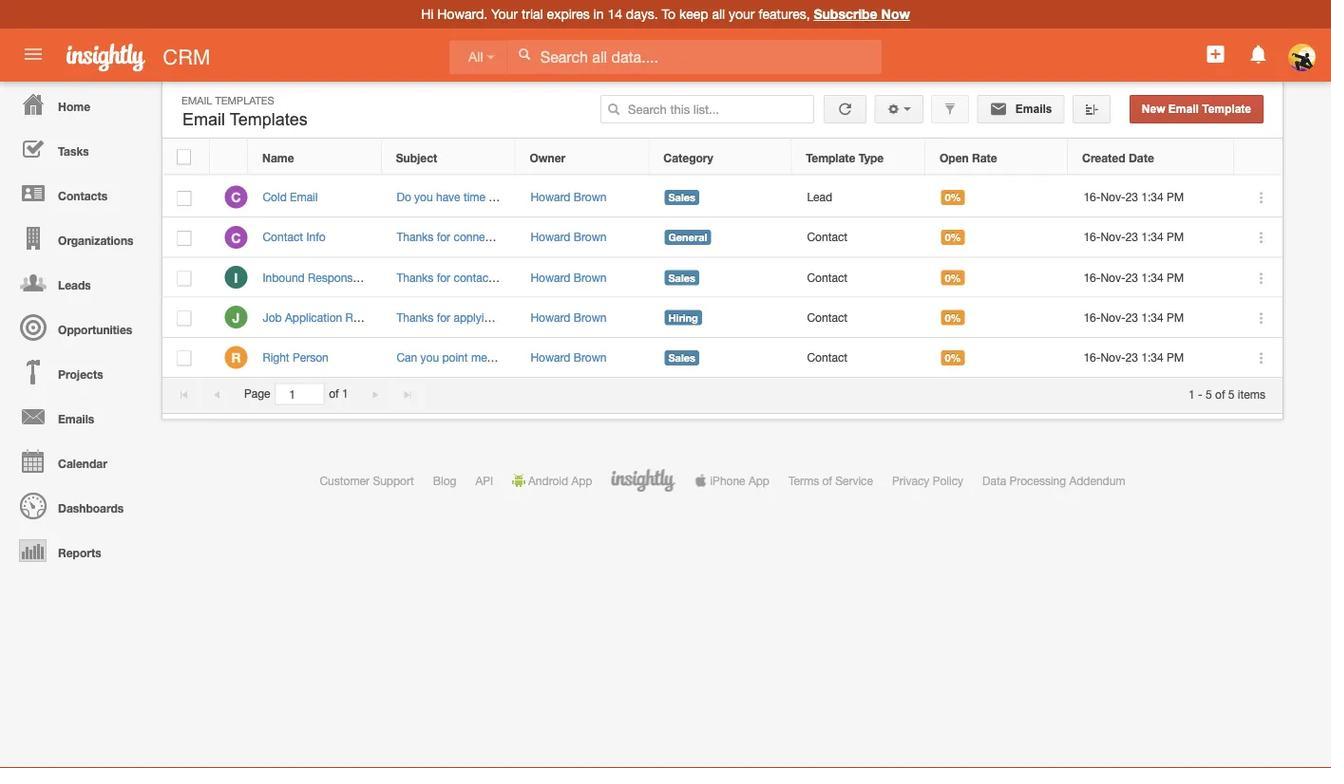 Task type: vqa. For each thing, say whether or not it's contained in the screenshot.


Task type: locate. For each thing, give the bounding box(es) containing it.
search image
[[607, 103, 621, 116]]

j row
[[163, 298, 1283, 338]]

4 16-nov-23 1:34 pm from the top
[[1084, 311, 1184, 324]]

2 c row from the top
[[163, 218, 1283, 258]]

of
[[329, 388, 339, 401], [1216, 388, 1226, 401], [823, 474, 832, 488]]

16-nov-23 1:34 pm
[[1084, 191, 1184, 204], [1084, 231, 1184, 244], [1084, 271, 1184, 284], [1084, 311, 1184, 324], [1084, 351, 1184, 364]]

howard brown down connect?
[[531, 231, 607, 244]]

5 23 from the top
[[1126, 351, 1139, 364]]

5 left items
[[1229, 388, 1235, 401]]

app
[[572, 474, 593, 488], [749, 474, 770, 488]]

1 vertical spatial sales
[[669, 272, 696, 284]]

16-
[[1084, 191, 1101, 204], [1084, 231, 1101, 244], [1084, 271, 1101, 284], [1084, 311, 1101, 324], [1084, 351, 1101, 364]]

howard brown link for can you point me to the right person?
[[531, 351, 607, 364]]

to inside r row
[[490, 351, 500, 364]]

pm
[[1167, 191, 1184, 204], [1167, 231, 1184, 244], [1167, 271, 1184, 284], [1167, 311, 1184, 324], [1167, 351, 1184, 364]]

0 horizontal spatial 1
[[342, 388, 348, 401]]

2 23 from the top
[[1126, 231, 1139, 244]]

4 0% from the top
[[945, 312, 961, 324]]

0% for do you have time to connect?
[[945, 192, 961, 204]]

have
[[436, 191, 461, 204]]

0 vertical spatial thanks
[[397, 231, 434, 244]]

projects
[[58, 368, 103, 381]]

0 horizontal spatial 5
[[1206, 388, 1213, 401]]

thanks
[[397, 231, 434, 244], [397, 271, 434, 284], [397, 311, 434, 324]]

2 16- from the top
[[1084, 231, 1101, 244]]

contact inside 'j' row
[[807, 311, 848, 324]]

1:34 inside r row
[[1142, 351, 1164, 364]]

2 0% from the top
[[945, 232, 961, 244]]

contact inside i "row"
[[807, 271, 848, 284]]

howard right the
[[531, 351, 571, 364]]

to for r
[[490, 351, 500, 364]]

template left type
[[806, 151, 856, 164]]

2 horizontal spatial of
[[1216, 388, 1226, 401]]

c for cold email
[[231, 190, 241, 205]]

you right do
[[414, 191, 433, 204]]

brown for do you have time to connect?
[[574, 191, 607, 204]]

5 right - at the right of page
[[1206, 388, 1213, 401]]

1 vertical spatial sales cell
[[650, 258, 793, 298]]

5 16- from the top
[[1084, 351, 1101, 364]]

4 nov- from the top
[[1101, 311, 1126, 324]]

4 howard brown link from the top
[[531, 311, 607, 324]]

16- for do you have time to connect?
[[1084, 191, 1101, 204]]

4 pm from the top
[[1167, 311, 1184, 324]]

3 for from the top
[[437, 311, 451, 324]]

response right the application
[[346, 311, 397, 324]]

howard down owner
[[531, 191, 571, 204]]

brown
[[574, 191, 607, 204], [574, 231, 607, 244], [574, 271, 607, 284], [574, 311, 607, 324], [574, 351, 607, 364]]

thanks inside i "row"
[[397, 271, 434, 284]]

howard brown link up the person?
[[531, 311, 607, 324]]

contact info
[[263, 231, 326, 244]]

howard inside 'j' row
[[531, 311, 571, 324]]

do
[[397, 191, 411, 204]]

1 16- from the top
[[1084, 191, 1101, 204]]

email inside c row
[[290, 191, 318, 204]]

3 nov- from the top
[[1101, 271, 1126, 284]]

navigation containing home
[[0, 82, 152, 573]]

4 23 from the top
[[1126, 311, 1139, 324]]

contact
[[263, 231, 303, 244], [807, 231, 848, 244], [807, 271, 848, 284], [807, 311, 848, 324], [807, 351, 848, 364]]

template inside new email template link
[[1202, 103, 1252, 115]]

None checkbox
[[177, 231, 191, 246]]

3 16-nov-23 1:34 pm cell from the top
[[1069, 258, 1236, 298]]

0% inside r row
[[945, 352, 961, 364]]

emails up calendar link
[[58, 412, 94, 426]]

16-nov-23 1:34 pm cell
[[1069, 178, 1236, 218], [1069, 218, 1236, 258], [1069, 258, 1236, 298], [1069, 298, 1236, 338], [1069, 338, 1236, 378]]

row
[[163, 140, 1282, 175]]

3 sales cell from the top
[[650, 338, 793, 378]]

1 c from the top
[[231, 190, 241, 205]]

3 contact cell from the top
[[793, 298, 927, 338]]

4 16- from the top
[[1084, 311, 1101, 324]]

c left cold
[[231, 190, 241, 205]]

0 horizontal spatial emails
[[58, 412, 94, 426]]

of right - at the right of page
[[1216, 388, 1226, 401]]

person?
[[549, 351, 590, 364]]

4 1:34 from the top
[[1142, 311, 1164, 324]]

1 vertical spatial response
[[346, 311, 397, 324]]

1 vertical spatial c
[[231, 230, 241, 245]]

show sidebar image
[[1085, 103, 1099, 116]]

thanks for thanks for contacting us. howard brown
[[397, 271, 434, 284]]

0 vertical spatial for
[[437, 231, 451, 244]]

rate
[[972, 151, 998, 164]]

5 16-nov-23 1:34 pm from the top
[[1084, 351, 1184, 364]]

c
[[231, 190, 241, 205], [231, 230, 241, 245]]

you right can
[[421, 351, 439, 364]]

23 for can you point me to the right person?
[[1126, 351, 1139, 364]]

howard brown right the
[[531, 351, 607, 364]]

right person link
[[263, 351, 338, 364]]

c link for cold email
[[225, 186, 248, 209]]

3 1:34 from the top
[[1142, 271, 1164, 284]]

2 vertical spatial for
[[437, 311, 451, 324]]

1 16-nov-23 1:34 pm cell from the top
[[1069, 178, 1236, 218]]

1 vertical spatial to
[[490, 351, 500, 364]]

pm inside r row
[[1167, 351, 1184, 364]]

expires
[[547, 6, 590, 22]]

1 vertical spatial you
[[421, 351, 439, 364]]

r link
[[225, 346, 248, 369]]

c row
[[163, 178, 1283, 218], [163, 218, 1283, 258]]

us.
[[511, 271, 526, 284]]

howard brown for can you point me to the right person?
[[531, 351, 607, 364]]

tasks
[[58, 144, 89, 158]]

0 vertical spatial you
[[414, 191, 433, 204]]

app right 'android'
[[572, 474, 593, 488]]

1 16-nov-23 1:34 pm from the top
[[1084, 191, 1184, 204]]

3 16- from the top
[[1084, 271, 1101, 284]]

0% cell for can you point me to the right person?
[[927, 338, 1069, 378]]

16- for can you point me to the right person?
[[1084, 351, 1101, 364]]

1 right the 1 field
[[342, 388, 348, 401]]

contacting
[[454, 271, 508, 284]]

16-nov-23 1:34 pm for do you have time to connect?
[[1084, 191, 1184, 204]]

api
[[476, 474, 493, 488]]

16-nov-23 1:34 pm cell for can you point me to the right person?
[[1069, 338, 1236, 378]]

howard brown link down connect?
[[531, 231, 607, 244]]

you inside c row
[[414, 191, 433, 204]]

1 horizontal spatial 5
[[1229, 388, 1235, 401]]

info
[[306, 231, 326, 244]]

to right the time
[[489, 191, 499, 204]]

2 nov- from the top
[[1101, 231, 1126, 244]]

5 pm from the top
[[1167, 351, 1184, 364]]

4 howard brown from the top
[[531, 351, 607, 364]]

1 c row from the top
[[163, 178, 1283, 218]]

1 thanks from the top
[[397, 231, 434, 244]]

0 horizontal spatial template
[[806, 151, 856, 164]]

hi
[[421, 6, 434, 22]]

for for contacting
[[437, 271, 451, 284]]

cold email
[[263, 191, 318, 204]]

5 howard from the top
[[531, 351, 571, 364]]

created
[[1083, 151, 1126, 164]]

templates
[[215, 94, 274, 106], [230, 110, 308, 129]]

0 vertical spatial c
[[231, 190, 241, 205]]

contact inside r row
[[807, 351, 848, 364]]

1 howard brown from the top
[[531, 191, 607, 204]]

1 vertical spatial emails link
[[5, 394, 152, 439]]

1 vertical spatial c link
[[225, 226, 248, 249]]

email
[[182, 94, 212, 106], [1169, 103, 1199, 115], [182, 110, 225, 129], [290, 191, 318, 204]]

for left connecting
[[437, 231, 451, 244]]

emails left show sidebar "icon"
[[1013, 103, 1053, 115]]

16-nov-23 1:34 pm inside 'j' row
[[1084, 311, 1184, 324]]

sales for i
[[669, 272, 696, 284]]

2 brown from the top
[[574, 231, 607, 244]]

howard for thanks for connecting
[[531, 231, 571, 244]]

3 howard brown from the top
[[531, 311, 607, 324]]

2 1:34 from the top
[[1142, 231, 1164, 244]]

job application response link
[[263, 311, 406, 324]]

howard inside r row
[[531, 351, 571, 364]]

2 thanks from the top
[[397, 271, 434, 284]]

c up i link
[[231, 230, 241, 245]]

Search all data.... text field
[[507, 40, 882, 74]]

5 howard brown link from the top
[[531, 351, 607, 364]]

thanks down do
[[397, 231, 434, 244]]

1 left - at the right of page
[[1189, 388, 1195, 401]]

nov- for do you have time to connect?
[[1101, 191, 1126, 204]]

16- inside r row
[[1084, 351, 1101, 364]]

howard brown up the person?
[[531, 311, 607, 324]]

0% inside 'j' row
[[945, 312, 961, 324]]

privacy policy
[[892, 474, 964, 488]]

4 brown from the top
[[574, 311, 607, 324]]

5 0% from the top
[[945, 352, 961, 364]]

of right terms
[[823, 474, 832, 488]]

1 app from the left
[[572, 474, 593, 488]]

applying...
[[454, 311, 507, 324]]

1 0% from the top
[[945, 192, 961, 204]]

right
[[263, 351, 290, 364]]

5 brown from the top
[[574, 351, 607, 364]]

app for iphone app
[[749, 474, 770, 488]]

1 vertical spatial thanks
[[397, 271, 434, 284]]

3 brown from the top
[[574, 271, 607, 284]]

5 0% cell from the top
[[927, 338, 1069, 378]]

open
[[940, 151, 969, 164]]

0% inside i "row"
[[945, 272, 961, 284]]

1 sales from the top
[[669, 192, 696, 204]]

1 1 from the left
[[342, 388, 348, 401]]

1 brown from the top
[[574, 191, 607, 204]]

page
[[244, 388, 270, 401]]

1 1:34 from the top
[[1142, 191, 1164, 204]]

2 vertical spatial sales
[[669, 352, 696, 364]]

howard inside i "row"
[[531, 271, 571, 284]]

c link left cold
[[225, 186, 248, 209]]

for
[[437, 231, 451, 244], [437, 271, 451, 284], [437, 311, 451, 324]]

4 contact cell from the top
[[793, 338, 927, 378]]

sales for r
[[669, 352, 696, 364]]

cold email link
[[263, 191, 327, 204]]

0 vertical spatial response
[[308, 271, 359, 284]]

1 horizontal spatial emails link
[[978, 95, 1065, 124]]

brown inside r row
[[574, 351, 607, 364]]

1 0% cell from the top
[[927, 178, 1069, 218]]

5 16-nov-23 1:34 pm cell from the top
[[1069, 338, 1236, 378]]

1 horizontal spatial template
[[1202, 103, 1252, 115]]

template down notifications icon
[[1202, 103, 1252, 115]]

2 howard brown link from the top
[[531, 231, 607, 244]]

0 vertical spatial to
[[489, 191, 499, 204]]

thanks for applying... link
[[397, 311, 507, 324]]

16- inside 'j' row
[[1084, 311, 1101, 324]]

2 c from the top
[[231, 230, 241, 245]]

2 pm from the top
[[1167, 231, 1184, 244]]

nov- inside r row
[[1101, 351, 1126, 364]]

3 16-nov-23 1:34 pm from the top
[[1084, 271, 1184, 284]]

3 0% from the top
[[945, 272, 961, 284]]

16-nov-23 1:34 pm for thanks for connecting
[[1084, 231, 1184, 244]]

4 howard from the top
[[531, 311, 571, 324]]

1 contact cell from the top
[[793, 218, 927, 258]]

3 howard from the top
[[531, 271, 571, 284]]

contact cell
[[793, 218, 927, 258], [793, 258, 927, 298], [793, 298, 927, 338], [793, 338, 927, 378]]

1 field
[[276, 384, 323, 405]]

sales
[[669, 192, 696, 204], [669, 272, 696, 284], [669, 352, 696, 364]]

5 1:34 from the top
[[1142, 351, 1164, 364]]

contact cell for c
[[793, 218, 927, 258]]

0 horizontal spatial emails link
[[5, 394, 152, 439]]

3 23 from the top
[[1126, 271, 1139, 284]]

can you point me to the right person?
[[397, 351, 590, 364]]

none checkbox inside c row
[[177, 231, 191, 246]]

2 howard brown from the top
[[531, 231, 607, 244]]

inbound
[[263, 271, 305, 284]]

0% for can you point me to the right person?
[[945, 352, 961, 364]]

1 pm from the top
[[1167, 191, 1184, 204]]

thanks for connecting link
[[397, 231, 510, 244]]

sales down the hiring at the top of page
[[669, 352, 696, 364]]

keep
[[679, 6, 709, 22]]

row group
[[163, 178, 1283, 378]]

4 16-nov-23 1:34 pm cell from the top
[[1069, 298, 1236, 338]]

1 nov- from the top
[[1101, 191, 1126, 204]]

1 - 5 of 5 items
[[1189, 388, 1266, 401]]

1 sales cell from the top
[[650, 178, 793, 218]]

16-nov-23 1:34 pm for can you point me to the right person?
[[1084, 351, 1184, 364]]

c row down category
[[163, 178, 1283, 218]]

navigation
[[0, 82, 152, 573]]

thanks inside c row
[[397, 231, 434, 244]]

16-nov-23 1:34 pm inside r row
[[1084, 351, 1184, 364]]

2 howard from the top
[[531, 231, 571, 244]]

5 nov- from the top
[[1101, 351, 1126, 364]]

2 app from the left
[[749, 474, 770, 488]]

2 16-nov-23 1:34 pm from the top
[[1084, 231, 1184, 244]]

3 sales from the top
[[669, 352, 696, 364]]

howard brown link for thanks for connecting
[[531, 231, 607, 244]]

for inside c row
[[437, 231, 451, 244]]

all
[[712, 6, 725, 22]]

response up job application response 'link'
[[308, 271, 359, 284]]

sales cell down the hiring at the top of page
[[650, 338, 793, 378]]

contact for r
[[807, 351, 848, 364]]

None checkbox
[[177, 150, 191, 165], [177, 191, 191, 206], [177, 271, 191, 286], [177, 311, 191, 326], [177, 351, 191, 367], [177, 150, 191, 165], [177, 191, 191, 206], [177, 271, 191, 286], [177, 311, 191, 326], [177, 351, 191, 367]]

pm for can you point me to the right person?
[[1167, 351, 1184, 364]]

email templates email templates
[[182, 94, 308, 129]]

refresh list image
[[836, 103, 855, 115]]

howard
[[531, 191, 571, 204], [531, 231, 571, 244], [531, 271, 571, 284], [531, 311, 571, 324], [531, 351, 571, 364]]

1 horizontal spatial app
[[749, 474, 770, 488]]

thanks up can
[[397, 311, 434, 324]]

0% cell
[[927, 178, 1069, 218], [927, 218, 1069, 258], [927, 258, 1069, 298], [927, 298, 1069, 338], [927, 338, 1069, 378]]

nov- inside i "row"
[[1101, 271, 1126, 284]]

iphone app
[[710, 474, 770, 488]]

3 pm from the top
[[1167, 271, 1184, 284]]

c link up i link
[[225, 226, 248, 249]]

howard up right
[[531, 311, 571, 324]]

for left the applying...
[[437, 311, 451, 324]]

sales cell down general
[[650, 258, 793, 298]]

howard brown link right the
[[531, 351, 607, 364]]

for inside i "row"
[[437, 271, 451, 284]]

23
[[1126, 191, 1139, 204], [1126, 231, 1139, 244], [1126, 271, 1139, 284], [1126, 311, 1139, 324], [1126, 351, 1139, 364]]

0 vertical spatial templates
[[215, 94, 274, 106]]

howard brown link down owner
[[531, 191, 607, 204]]

1:34 for can you point me to the right person?
[[1142, 351, 1164, 364]]

1:34 inside i "row"
[[1142, 271, 1164, 284]]

app right iphone
[[749, 474, 770, 488]]

16- for thanks for connecting
[[1084, 231, 1101, 244]]

0 vertical spatial emails link
[[978, 95, 1065, 124]]

2 0% cell from the top
[[927, 218, 1069, 258]]

nov-
[[1101, 191, 1126, 204], [1101, 231, 1126, 244], [1101, 271, 1126, 284], [1101, 311, 1126, 324], [1101, 351, 1126, 364]]

terms
[[789, 474, 819, 488]]

terms of service
[[789, 474, 873, 488]]

sales down category
[[669, 192, 696, 204]]

sales inside i "row"
[[669, 272, 696, 284]]

howard brown down owner
[[531, 191, 607, 204]]

howard brown link right us.
[[531, 271, 607, 284]]

howard down connect?
[[531, 231, 571, 244]]

23 for do you have time to connect?
[[1126, 191, 1139, 204]]

1 23 from the top
[[1126, 191, 1139, 204]]

sales up the hiring at the top of page
[[669, 272, 696, 284]]

right
[[523, 351, 546, 364]]

1 howard brown link from the top
[[531, 191, 607, 204]]

0 horizontal spatial of
[[329, 388, 339, 401]]

2 vertical spatial sales cell
[[650, 338, 793, 378]]

crm
[[163, 45, 210, 69]]

sales inside r row
[[669, 352, 696, 364]]

response
[[308, 271, 359, 284], [346, 311, 397, 324]]

1 vertical spatial template
[[806, 151, 856, 164]]

0 vertical spatial sales cell
[[650, 178, 793, 218]]

sales for c
[[669, 192, 696, 204]]

2 c link from the top
[[225, 226, 248, 249]]

thanks up job application response thanks for applying...
[[397, 271, 434, 284]]

1 horizontal spatial 1
[[1189, 388, 1195, 401]]

1 for from the top
[[437, 231, 451, 244]]

2 16-nov-23 1:34 pm cell from the top
[[1069, 218, 1236, 258]]

1 c link from the top
[[225, 186, 248, 209]]

inbound response
[[263, 271, 359, 284]]

sales cell
[[650, 178, 793, 218], [650, 258, 793, 298], [650, 338, 793, 378]]

leads
[[58, 278, 91, 292]]

lead
[[807, 191, 833, 204]]

howard brown link
[[531, 191, 607, 204], [531, 231, 607, 244], [531, 271, 607, 284], [531, 311, 607, 324], [531, 351, 607, 364]]

show list view filters image
[[944, 103, 957, 116]]

to inside c row
[[489, 191, 499, 204]]

emails link down projects
[[5, 394, 152, 439]]

0 vertical spatial c link
[[225, 186, 248, 209]]

1 vertical spatial templates
[[230, 110, 308, 129]]

howard brown
[[531, 191, 607, 204], [531, 231, 607, 244], [531, 311, 607, 324], [531, 351, 607, 364]]

contacts
[[58, 189, 107, 202]]

for left contacting
[[437, 271, 451, 284]]

23 inside r row
[[1126, 351, 1139, 364]]

sales cell down category
[[650, 178, 793, 218]]

c row up 'j' row
[[163, 218, 1283, 258]]

you for r
[[421, 351, 439, 364]]

new
[[1142, 103, 1166, 115]]

0 vertical spatial template
[[1202, 103, 1252, 115]]

2 contact cell from the top
[[793, 258, 927, 298]]

1 vertical spatial emails
[[58, 412, 94, 426]]

trial
[[522, 6, 543, 22]]

0% for thanks for connecting
[[945, 232, 961, 244]]

to right me at the left
[[490, 351, 500, 364]]

howard.
[[437, 6, 488, 22]]

howard brown inside r row
[[531, 351, 607, 364]]

2 sales from the top
[[669, 272, 696, 284]]

time
[[464, 191, 486, 204]]

2 sales cell from the top
[[650, 258, 793, 298]]

emails link up rate
[[978, 95, 1065, 124]]

of right the 1 field
[[329, 388, 339, 401]]

howard right us.
[[531, 271, 571, 284]]

2 for from the top
[[437, 271, 451, 284]]

notifications image
[[1248, 43, 1270, 66]]

1 horizontal spatial emails
[[1013, 103, 1053, 115]]

0 vertical spatial sales
[[669, 192, 696, 204]]

2 5 from the left
[[1229, 388, 1235, 401]]

contact for j
[[807, 311, 848, 324]]

you inside r row
[[421, 351, 439, 364]]

service
[[836, 474, 873, 488]]

0 horizontal spatial app
[[572, 474, 593, 488]]

projects link
[[5, 350, 152, 394]]

16-nov-23 1:34 pm inside i "row"
[[1084, 271, 1184, 284]]

you for c
[[414, 191, 433, 204]]

1 howard from the top
[[531, 191, 571, 204]]

to for c
[[489, 191, 499, 204]]

3 thanks from the top
[[397, 311, 434, 324]]

you
[[414, 191, 433, 204], [421, 351, 439, 364]]

pm inside i "row"
[[1167, 271, 1184, 284]]

23 inside 'j' row
[[1126, 311, 1139, 324]]

1 vertical spatial for
[[437, 271, 451, 284]]

2 vertical spatial thanks
[[397, 311, 434, 324]]



Task type: describe. For each thing, give the bounding box(es) containing it.
contact cell for i
[[793, 258, 927, 298]]

14
[[608, 6, 623, 22]]

to
[[662, 6, 676, 22]]

android app link
[[512, 474, 593, 488]]

brown for can you point me to the right person?
[[574, 351, 607, 364]]

do you have time to connect?
[[397, 191, 550, 204]]

your
[[491, 6, 518, 22]]

pm inside 'j' row
[[1167, 311, 1184, 324]]

now
[[882, 6, 910, 22]]

1 5 from the left
[[1206, 388, 1213, 401]]

-
[[1199, 388, 1203, 401]]

policy
[[933, 474, 964, 488]]

r
[[231, 350, 241, 366]]

subject
[[396, 151, 438, 164]]

thanks for connecting
[[397, 231, 510, 244]]

contact cell for r
[[793, 338, 927, 378]]

connect?
[[502, 191, 550, 204]]

android
[[529, 474, 568, 488]]

contact for i
[[807, 271, 848, 284]]

16- inside i "row"
[[1084, 271, 1101, 284]]

1:34 inside 'j' row
[[1142, 311, 1164, 324]]

reports link
[[5, 528, 152, 573]]

calendar
[[58, 457, 107, 470]]

1:34 for thanks for connecting
[[1142, 231, 1164, 244]]

pm for do you have time to connect?
[[1167, 191, 1184, 204]]

all
[[469, 50, 483, 65]]

nov- for can you point me to the right person?
[[1101, 351, 1126, 364]]

howard brown inside 'j' row
[[531, 311, 607, 324]]

23 inside i "row"
[[1126, 271, 1139, 284]]

application
[[285, 311, 342, 324]]

general
[[669, 232, 707, 244]]

api link
[[476, 474, 493, 488]]

data processing addendum
[[983, 474, 1126, 488]]

j
[[232, 310, 240, 326]]

leads link
[[5, 260, 152, 305]]

white image
[[518, 48, 531, 61]]

brown inside 'j' row
[[574, 311, 607, 324]]

your
[[729, 6, 755, 22]]

right person
[[263, 351, 329, 364]]

sales cell for i
[[650, 258, 793, 298]]

Search this list... text field
[[601, 95, 815, 124]]

reports
[[58, 546, 101, 560]]

3 howard brown link from the top
[[531, 271, 607, 284]]

for for connecting
[[437, 231, 451, 244]]

sales cell for r
[[650, 338, 793, 378]]

response inside i "row"
[[308, 271, 359, 284]]

type
[[859, 151, 884, 164]]

person
[[293, 351, 329, 364]]

customer
[[320, 474, 370, 488]]

howard brown link for do you have time to connect?
[[531, 191, 607, 204]]

dashboards link
[[5, 484, 152, 528]]

contact cell for j
[[793, 298, 927, 338]]

customer support
[[320, 474, 414, 488]]

the
[[504, 351, 520, 364]]

hiring
[[669, 312, 698, 324]]

howard for do you have time to connect?
[[531, 191, 571, 204]]

blog
[[433, 474, 457, 488]]

i
[[234, 270, 238, 286]]

opportunities
[[58, 323, 132, 336]]

c link for contact info
[[225, 226, 248, 249]]

category
[[664, 151, 713, 164]]

i row
[[163, 258, 1283, 298]]

i link
[[225, 266, 248, 289]]

for inside 'j' row
[[437, 311, 451, 324]]

3 0% cell from the top
[[927, 258, 1069, 298]]

date
[[1129, 151, 1155, 164]]

0% cell for do you have time to connect?
[[927, 178, 1069, 218]]

iphone app link
[[694, 474, 770, 488]]

response inside 'j' row
[[346, 311, 397, 324]]

can
[[397, 351, 417, 364]]

0% cell for thanks for connecting
[[927, 218, 1069, 258]]

thanks for contacting us. howard brown
[[397, 271, 607, 284]]

created date
[[1083, 151, 1155, 164]]

thanks for contacting us. link
[[397, 271, 526, 284]]

howard for can you point me to the right person?
[[531, 351, 571, 364]]

row containing name
[[163, 140, 1282, 175]]

home
[[58, 100, 90, 113]]

tasks link
[[5, 126, 152, 171]]

4 0% cell from the top
[[927, 298, 1069, 338]]

home link
[[5, 82, 152, 126]]

howard brown for thanks for connecting
[[531, 231, 607, 244]]

hiring cell
[[650, 298, 793, 338]]

of 1
[[329, 388, 348, 401]]

data
[[983, 474, 1007, 488]]

days.
[[626, 6, 658, 22]]

pm for thanks for connecting
[[1167, 231, 1184, 244]]

email templates button
[[178, 105, 312, 134]]

16-nov-23 1:34 pm cell for thanks for connecting
[[1069, 218, 1236, 258]]

howard for thanks for applying...
[[531, 311, 571, 324]]

all link
[[450, 40, 507, 75]]

items
[[1238, 388, 1266, 401]]

r row
[[163, 338, 1283, 378]]

name
[[262, 151, 294, 164]]

point
[[442, 351, 468, 364]]

thanks inside 'j' row
[[397, 311, 434, 324]]

opportunities link
[[5, 305, 152, 350]]

general cell
[[650, 218, 793, 258]]

sales cell for c
[[650, 178, 793, 218]]

support
[[373, 474, 414, 488]]

subscribe now link
[[814, 6, 910, 22]]

23 for thanks for connecting
[[1126, 231, 1139, 244]]

in
[[594, 6, 604, 22]]

contacts link
[[5, 171, 152, 216]]

features,
[[759, 6, 810, 22]]

howard brown for do you have time to connect?
[[531, 191, 607, 204]]

lead cell
[[793, 178, 927, 218]]

nov- for thanks for connecting
[[1101, 231, 1126, 244]]

blog link
[[433, 474, 457, 488]]

me
[[471, 351, 487, 364]]

app for android app
[[572, 474, 593, 488]]

j link
[[225, 306, 248, 329]]

contact for c
[[807, 231, 848, 244]]

brown for thanks for connecting
[[574, 231, 607, 244]]

16-nov-23 1:34 pm cell for do you have time to connect?
[[1069, 178, 1236, 218]]

2 1 from the left
[[1189, 388, 1195, 401]]

template type
[[806, 151, 884, 164]]

thanks for thanks for connecting
[[397, 231, 434, 244]]

1:34 for do you have time to connect?
[[1142, 191, 1164, 204]]

calendar link
[[5, 439, 152, 484]]

dashboards
[[58, 502, 124, 515]]

subscribe
[[814, 6, 878, 22]]

0 vertical spatial emails
[[1013, 103, 1053, 115]]

privacy policy link
[[892, 474, 964, 488]]

1 horizontal spatial of
[[823, 474, 832, 488]]

nov- inside 'j' row
[[1101, 311, 1126, 324]]

organizations
[[58, 234, 134, 247]]

cog image
[[887, 103, 900, 116]]

open rate
[[940, 151, 998, 164]]

hi howard. your trial expires in 14 days. to keep all your features, subscribe now
[[421, 6, 910, 22]]

android app
[[529, 474, 593, 488]]

customer support link
[[320, 474, 414, 488]]

row group containing c
[[163, 178, 1283, 378]]

brown inside i "row"
[[574, 271, 607, 284]]

cold
[[263, 191, 287, 204]]

connecting
[[454, 231, 510, 244]]

c for contact info
[[231, 230, 241, 245]]



